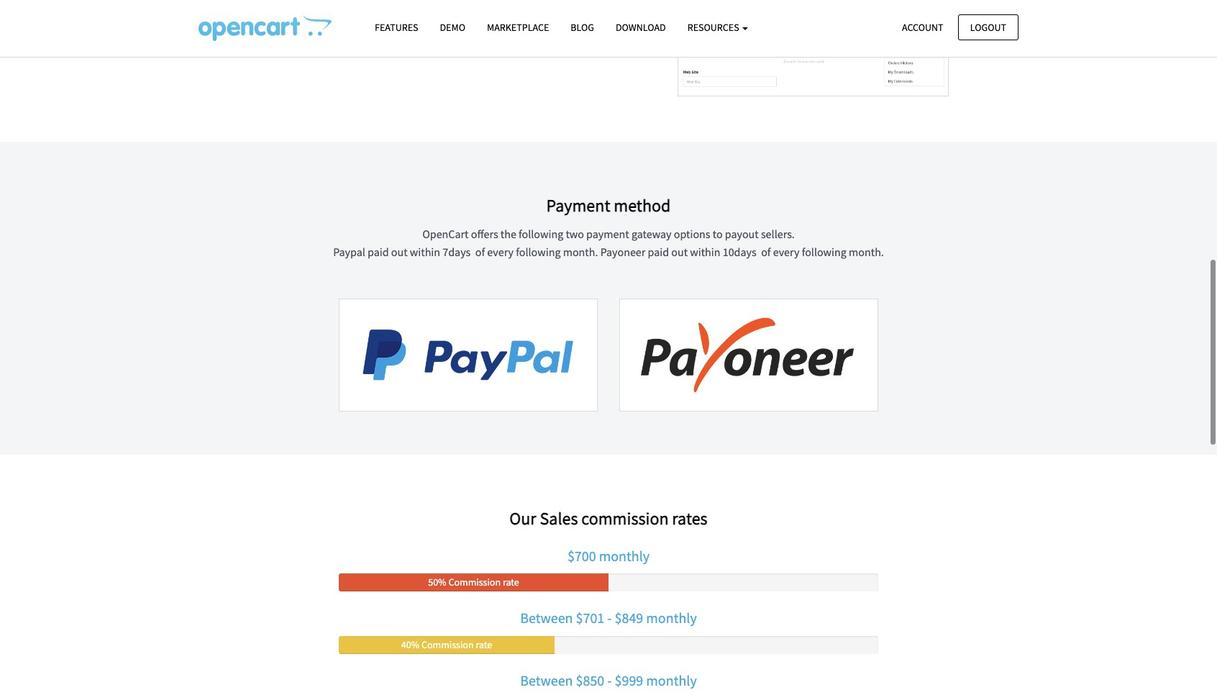 Task type: describe. For each thing, give the bounding box(es) containing it.
1 month. from the left
[[563, 245, 598, 259]]

2 month. from the left
[[849, 245, 884, 259]]

two
[[566, 227, 584, 241]]

logout
[[971, 21, 1007, 33]]

commission for 40% commission rate
[[422, 638, 474, 651]]

download link
[[605, 15, 677, 40]]

the
[[501, 227, 517, 241]]

paypal paid
[[333, 245, 389, 259]]

2 out from the left
[[672, 245, 688, 259]]

opencart offers the following two payment gateway options to payout sellers. paypal paid out within 7days  of every following month. payoneer paid out within 10days  of every following month.
[[333, 227, 884, 259]]

1 within from the left
[[410, 245, 440, 259]]

payonner image
[[620, 298, 879, 412]]

blog link
[[560, 15, 605, 40]]

paypal image
[[339, 298, 598, 412]]

rates
[[672, 507, 708, 530]]

0 vertical spatial monthly
[[599, 547, 650, 565]]

1 every from the left
[[487, 245, 514, 259]]

50% commission rate progress bar
[[339, 574, 609, 592]]

commission for 50% commission rate between $701 - $849 monthly
[[449, 576, 501, 589]]

sellers.
[[761, 227, 795, 241]]

rate for 50% commission rate between $701 - $849 monthly
[[503, 576, 519, 589]]

- inside '50% commission rate between $701 - $849 monthly'
[[608, 609, 612, 627]]

demo
[[440, 21, 466, 34]]

payoneer
[[601, 245, 646, 259]]

monthly inside '50% commission rate between $701 - $849 monthly'
[[646, 609, 697, 627]]

to
[[713, 227, 723, 241]]

2 within from the left
[[690, 245, 721, 259]]

$850
[[576, 671, 605, 689]]

between $850 - $999 monthly
[[520, 671, 697, 689]]

between inside '50% commission rate between $701 - $849 monthly'
[[520, 609, 573, 627]]

download
[[616, 21, 666, 34]]

$999
[[615, 671, 644, 689]]

features link
[[364, 15, 429, 40]]

40% commission rate
[[401, 638, 492, 651]]

payment
[[547, 194, 611, 216]]

2 between from the top
[[520, 671, 573, 689]]

$701
[[576, 609, 605, 627]]



Task type: locate. For each thing, give the bounding box(es) containing it.
0 horizontal spatial rate
[[476, 638, 492, 651]]

method
[[614, 194, 671, 216]]

$849
[[615, 609, 644, 627]]

50% commission rate between $701 - $849 monthly
[[428, 576, 697, 627]]

10days
[[723, 245, 757, 259]]

payment
[[587, 227, 629, 241]]

rate inside '50% commission rate between $701 - $849 monthly'
[[503, 576, 519, 589]]

our
[[510, 507, 537, 530]]

logout link
[[958, 14, 1019, 40]]

every
[[487, 245, 514, 259], [773, 245, 800, 259]]

0 horizontal spatial every
[[487, 245, 514, 259]]

7days
[[443, 245, 471, 259]]

1 vertical spatial -
[[608, 671, 612, 689]]

40%
[[401, 638, 420, 651]]

payout
[[725, 227, 759, 241]]

50%
[[428, 576, 447, 589]]

every down 'the'
[[487, 245, 514, 259]]

account
[[902, 21, 944, 33]]

- right "$850"
[[608, 671, 612, 689]]

1 vertical spatial commission
[[422, 638, 474, 651]]

0 horizontal spatial within
[[410, 245, 440, 259]]

out right paypal paid
[[391, 245, 408, 259]]

within down opencart
[[410, 245, 440, 259]]

opencart - my seller account image
[[678, 0, 949, 96]]

$700
[[568, 547, 596, 565]]

commission right 40%
[[422, 638, 474, 651]]

between left "$850"
[[520, 671, 573, 689]]

demo link
[[429, 15, 476, 40]]

within down to
[[690, 245, 721, 259]]

between
[[520, 609, 573, 627], [520, 671, 573, 689]]

1 between from the top
[[520, 609, 573, 627]]

monthly right $999
[[646, 671, 697, 689]]

resources link
[[677, 15, 759, 40]]

out
[[391, 245, 408, 259], [672, 245, 688, 259]]

1 vertical spatial rate
[[476, 638, 492, 651]]

0 vertical spatial rate
[[503, 576, 519, 589]]

$700 monthly
[[568, 547, 650, 565]]

every down sellers.
[[773, 245, 800, 259]]

sales
[[540, 507, 578, 530]]

resources
[[688, 21, 741, 34]]

2 - from the top
[[608, 671, 612, 689]]

1 - from the top
[[608, 609, 612, 627]]

offers
[[471, 227, 498, 241]]

1 horizontal spatial out
[[672, 245, 688, 259]]

1 out from the left
[[391, 245, 408, 259]]

paid
[[648, 245, 669, 259]]

blog
[[571, 21, 594, 34]]

commission
[[582, 507, 669, 530]]

within
[[410, 245, 440, 259], [690, 245, 721, 259]]

gateway
[[632, 227, 672, 241]]

rate for 40% commission rate
[[476, 638, 492, 651]]

rate inside progress bar
[[476, 638, 492, 651]]

commission right "50%"
[[449, 576, 501, 589]]

commission
[[449, 576, 501, 589], [422, 638, 474, 651]]

how to be a seller of opencart? image
[[199, 15, 332, 41]]

out right paid
[[672, 245, 688, 259]]

features
[[375, 21, 418, 34]]

monthly
[[599, 547, 650, 565], [646, 609, 697, 627], [646, 671, 697, 689]]

0 vertical spatial commission
[[449, 576, 501, 589]]

2 every from the left
[[773, 245, 800, 259]]

account link
[[890, 14, 956, 40]]

1 horizontal spatial rate
[[503, 576, 519, 589]]

rate down our
[[503, 576, 519, 589]]

1 vertical spatial monthly
[[646, 609, 697, 627]]

rate
[[503, 576, 519, 589], [476, 638, 492, 651]]

1 vertical spatial between
[[520, 671, 573, 689]]

0 horizontal spatial month.
[[563, 245, 598, 259]]

payment method
[[547, 194, 671, 216]]

1 horizontal spatial every
[[773, 245, 800, 259]]

month.
[[563, 245, 598, 259], [849, 245, 884, 259]]

commission inside '50% commission rate between $701 - $849 monthly'
[[449, 576, 501, 589]]

2 vertical spatial monthly
[[646, 671, 697, 689]]

following
[[519, 227, 564, 241], [516, 245, 561, 259], [802, 245, 847, 259]]

rate down 50% commission rate progress bar on the bottom
[[476, 638, 492, 651]]

1 horizontal spatial month.
[[849, 245, 884, 259]]

opencart
[[423, 227, 469, 241]]

0 vertical spatial between
[[520, 609, 573, 627]]

marketplace link
[[476, 15, 560, 40]]

our sales commission rates
[[510, 507, 708, 530]]

-
[[608, 609, 612, 627], [608, 671, 612, 689]]

0 horizontal spatial out
[[391, 245, 408, 259]]

monthly right $849
[[646, 609, 697, 627]]

40% commission rate progress bar
[[339, 636, 555, 654]]

- right $701 on the bottom
[[608, 609, 612, 627]]

options
[[674, 227, 711, 241]]

0 vertical spatial -
[[608, 609, 612, 627]]

commission inside 40% commission rate progress bar
[[422, 638, 474, 651]]

monthly down 'commission'
[[599, 547, 650, 565]]

1 horizontal spatial within
[[690, 245, 721, 259]]

between left $701 on the bottom
[[520, 609, 573, 627]]

marketplace
[[487, 21, 549, 34]]



Task type: vqa. For each thing, say whether or not it's contained in the screenshot.
the resources in the right of the page
yes



